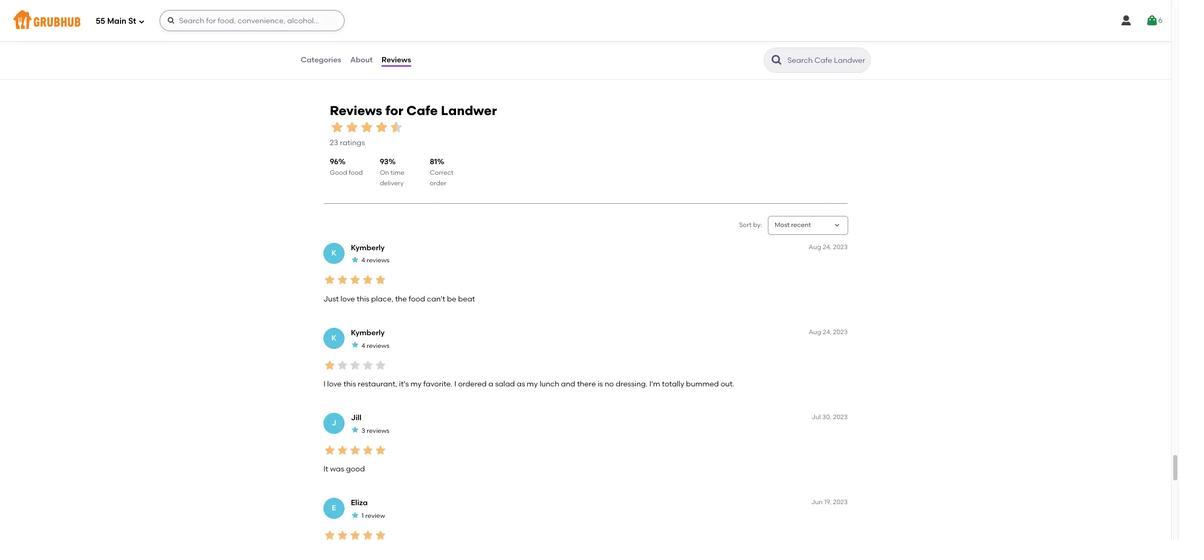 Task type: describe. For each thing, give the bounding box(es) containing it.
Search for food, convenience, alcohol... search field
[[159, 10, 345, 31]]

24, for just love this place, the food can't be beat
[[823, 244, 832, 251]]

mi for 180 ratings
[[331, 46, 338, 53]]

24, for i love this restaurant,  it's my favorite.  i ordered a salad as my lunch and there is no dressing.  i'm totally bummed out.
[[823, 329, 832, 336]]

kymberly for restaurant,
[[351, 329, 385, 338]]

good
[[330, 169, 347, 176]]

e
[[332, 505, 336, 513]]

3 reviews
[[362, 428, 390, 435]]

as
[[517, 380, 525, 389]]

review
[[365, 513, 385, 520]]

correct
[[430, 169, 454, 176]]

jul
[[812, 414, 821, 421]]

2023 for just love this place, the food can't be beat
[[833, 244, 848, 251]]

ratings for 180 ratings
[[453, 48, 478, 57]]

subscription pass image
[[316, 23, 326, 31]]

main navigation navigation
[[0, 0, 1172, 41]]

good
[[346, 465, 365, 474]]

1 i from the left
[[324, 380, 326, 389]]

1 vertical spatial food
[[409, 295, 425, 304]]

main
[[107, 16, 126, 26]]

categories button
[[300, 41, 342, 79]]

landwer
[[441, 103, 497, 119]]

most recent
[[775, 222, 811, 229]]

be
[[447, 295, 457, 304]]

the
[[395, 295, 407, 304]]

15–25
[[316, 36, 333, 44]]

20–30 min 3.59 mi
[[505, 36, 536, 53]]

aug for i love this restaurant,  it's my favorite.  i ordered a salad as my lunch and there is no dressing.  i'm totally bummed out.
[[809, 329, 822, 336]]

place,
[[371, 295, 394, 304]]

81 correct order
[[430, 158, 454, 187]]

1 my from the left
[[411, 380, 422, 389]]

55 main st
[[96, 16, 136, 26]]

k for just
[[332, 249, 337, 258]]

6
[[1159, 16, 1163, 25]]

delivery
[[380, 180, 404, 187]]

on
[[380, 169, 389, 176]]

3
[[362, 428, 365, 435]]

2 my from the left
[[527, 380, 538, 389]]

bummed
[[686, 380, 719, 389]]

just love this place, the food can't be beat
[[324, 295, 475, 304]]

19,
[[825, 499, 832, 507]]

min for 69 ratings
[[714, 36, 725, 44]]

min for 180 ratings
[[334, 36, 346, 44]]

4 2023 from the top
[[833, 499, 848, 507]]

93
[[380, 158, 389, 167]]

time
[[391, 169, 405, 176]]

2 i from the left
[[455, 380, 457, 389]]

is
[[598, 380, 603, 389]]

ratings for 23 ratings
[[340, 138, 365, 147]]

163 ratings
[[629, 48, 667, 57]]

recent
[[791, 222, 811, 229]]

ratings for 69 ratings
[[831, 48, 856, 57]]

2023 for i love this restaurant,  it's my favorite.  i ordered a salad as my lunch and there is no dressing.  i'm totally bummed out.
[[833, 329, 848, 336]]

1 vertical spatial pizza
[[331, 23, 346, 30]]

eliza
[[351, 499, 368, 508]]

96
[[330, 158, 339, 167]]

dressing.
[[616, 380, 648, 389]]

most
[[775, 222, 790, 229]]

order
[[430, 180, 447, 187]]

reviews for restaurant,
[[367, 342, 390, 350]]

3.30
[[694, 46, 706, 53]]

about
[[350, 55, 373, 64]]

3.59
[[505, 46, 517, 53]]

4 for restaurant,
[[362, 342, 365, 350]]

totally
[[662, 380, 685, 389]]

jill
[[351, 414, 362, 423]]

ordered
[[458, 380, 487, 389]]

1 review
[[362, 513, 385, 520]]

96 good food
[[330, 158, 363, 176]]

6 button
[[1146, 11, 1163, 30]]

search icon image
[[771, 54, 784, 67]]

little
[[316, 9, 337, 19]]

little caesars pizza - paterson link
[[316, 8, 478, 20]]

69
[[821, 48, 829, 57]]

reviews button
[[381, 41, 412, 79]]

salad
[[495, 380, 515, 389]]

was
[[330, 465, 344, 474]]

about button
[[350, 41, 373, 79]]

reviews for reviews for cafe landwer
[[330, 103, 382, 119]]

out.
[[721, 380, 735, 389]]

min for 163 ratings
[[525, 36, 536, 44]]

4 for place,
[[362, 257, 365, 265]]

just
[[324, 295, 339, 304]]

aug for just love this place, the food can't be beat
[[809, 244, 822, 251]]

reviews for cafe landwer
[[330, 103, 497, 119]]

kymberly for place,
[[351, 244, 385, 253]]

-
[[399, 9, 403, 19]]

i'm
[[650, 380, 660, 389]]

55
[[96, 16, 105, 26]]

93 on time delivery
[[380, 158, 405, 187]]

20–30 for 163 ratings
[[505, 36, 523, 44]]

paterson
[[405, 9, 443, 19]]

this for restaurant,
[[344, 380, 356, 389]]

15–25 min 0.30 mi
[[316, 36, 346, 53]]

180 ratings
[[440, 48, 478, 57]]



Task type: locate. For each thing, give the bounding box(es) containing it.
2 4 from the top
[[362, 342, 365, 350]]

pizza right subscription pass image
[[331, 23, 346, 30]]

0 vertical spatial k
[[332, 249, 337, 258]]

81
[[430, 158, 437, 167]]

3 mi from the left
[[708, 46, 716, 53]]

4
[[362, 257, 365, 265], [362, 342, 365, 350]]

ratings right the 69
[[831, 48, 856, 57]]

30,
[[823, 414, 832, 421]]

can't
[[427, 295, 445, 304]]

aug 24, 2023 for just love this place, the food can't be beat
[[809, 244, 848, 251]]

mi inside 20–30 min 3.59 mi
[[519, 46, 527, 53]]

1 vertical spatial k
[[332, 334, 337, 343]]

1 20–30 from the left
[[505, 36, 523, 44]]

Sort by: field
[[775, 221, 811, 230]]

reviews right 3
[[367, 428, 390, 435]]

min inside "20–30 min 3.30 mi"
[[714, 36, 725, 44]]

jun
[[811, 499, 823, 507]]

1 min from the left
[[334, 36, 346, 44]]

20–30 inside "20–30 min 3.30 mi"
[[694, 36, 712, 44]]

food right the
[[409, 295, 425, 304]]

reviews for reviews
[[382, 55, 411, 64]]

2023
[[833, 244, 848, 251], [833, 329, 848, 336], [833, 414, 848, 421], [833, 499, 848, 507]]

kymberly
[[351, 244, 385, 253], [351, 329, 385, 338]]

by:
[[753, 222, 762, 229]]

svg image inside 6 button
[[1146, 14, 1159, 27]]

1 vertical spatial this
[[344, 380, 356, 389]]

mi inside "20–30 min 3.30 mi"
[[708, 46, 716, 53]]

0 vertical spatial love
[[341, 295, 355, 304]]

1 vertical spatial 24,
[[823, 329, 832, 336]]

this left restaurant,
[[344, 380, 356, 389]]

1 4 reviews from the top
[[362, 257, 390, 265]]

lunch
[[540, 380, 560, 389]]

1 horizontal spatial my
[[527, 380, 538, 389]]

4 up just love this place, the food can't be beat
[[362, 257, 365, 265]]

love right just
[[341, 295, 355, 304]]

i
[[324, 380, 326, 389], [455, 380, 457, 389]]

and
[[561, 380, 576, 389]]

1 vertical spatial reviews
[[367, 342, 390, 350]]

0 horizontal spatial this
[[344, 380, 356, 389]]

reviews right about
[[382, 55, 411, 64]]

1 vertical spatial aug
[[809, 329, 822, 336]]

0 vertical spatial aug
[[809, 244, 822, 251]]

2 aug 24, 2023 from the top
[[809, 329, 848, 336]]

0 vertical spatial 4
[[362, 257, 365, 265]]

little caesars pizza - paterson
[[316, 9, 443, 19]]

1 reviews from the top
[[367, 257, 390, 265]]

ratings
[[453, 48, 478, 57], [642, 48, 667, 57], [831, 48, 856, 57], [340, 138, 365, 147]]

my
[[411, 380, 422, 389], [527, 380, 538, 389]]

caret down icon image
[[833, 222, 842, 230]]

1 vertical spatial 4 reviews
[[362, 342, 390, 350]]

20–30 up 3.30
[[694, 36, 712, 44]]

2 2023 from the top
[[833, 329, 848, 336]]

min
[[334, 36, 346, 44], [525, 36, 536, 44], [714, 36, 725, 44]]

beat
[[458, 295, 475, 304]]

0 vertical spatial 4 reviews
[[362, 257, 390, 265]]

love
[[341, 295, 355, 304], [327, 380, 342, 389]]

there
[[577, 380, 596, 389]]

reviews for place,
[[367, 257, 390, 265]]

1 vertical spatial aug 24, 2023
[[809, 329, 848, 336]]

1 k from the top
[[332, 249, 337, 258]]

1 horizontal spatial i
[[455, 380, 457, 389]]

reviews up 23 ratings
[[330, 103, 382, 119]]

restaurant,
[[358, 380, 397, 389]]

0 vertical spatial aug 24, 2023
[[809, 244, 848, 251]]

Search Cafe Landwer search field
[[787, 56, 868, 66]]

1 horizontal spatial min
[[525, 36, 536, 44]]

0 vertical spatial 24,
[[823, 244, 832, 251]]

2 horizontal spatial min
[[714, 36, 725, 44]]

sort by:
[[739, 222, 762, 229]]

3 min from the left
[[714, 36, 725, 44]]

20–30
[[505, 36, 523, 44], [694, 36, 712, 44]]

2 vertical spatial reviews
[[367, 428, 390, 435]]

reviews
[[367, 257, 390, 265], [367, 342, 390, 350], [367, 428, 390, 435]]

aug
[[809, 244, 822, 251], [809, 329, 822, 336]]

i love this restaurant,  it's my favorite.  i ordered a salad as my lunch and there is no dressing.  i'm totally bummed out.
[[324, 380, 735, 389]]

aug 24, 2023
[[809, 244, 848, 251], [809, 329, 848, 336]]

this left place,
[[357, 295, 370, 304]]

min inside 15–25 min 0.30 mi
[[334, 36, 346, 44]]

20–30 for 69 ratings
[[694, 36, 712, 44]]

1 mi from the left
[[331, 46, 338, 53]]

4 reviews up place,
[[362, 257, 390, 265]]

1 horizontal spatial 20–30
[[694, 36, 712, 44]]

love for just
[[341, 295, 355, 304]]

1 vertical spatial love
[[327, 380, 342, 389]]

mi for 69 ratings
[[708, 46, 716, 53]]

svg image
[[167, 16, 175, 25]]

0 horizontal spatial 20–30
[[505, 36, 523, 44]]

0 vertical spatial this
[[357, 295, 370, 304]]

2 k from the top
[[332, 334, 337, 343]]

2 mi from the left
[[519, 46, 527, 53]]

23 ratings
[[330, 138, 365, 147]]

k down just
[[332, 334, 337, 343]]

reviews inside button
[[382, 55, 411, 64]]

mi inside 15–25 min 0.30 mi
[[331, 46, 338, 53]]

ratings for 163 ratings
[[642, 48, 667, 57]]

food inside 96 good food
[[349, 169, 363, 176]]

caesars
[[339, 9, 374, 19]]

20–30 inside 20–30 min 3.59 mi
[[505, 36, 523, 44]]

favorite.
[[424, 380, 453, 389]]

0 horizontal spatial min
[[334, 36, 346, 44]]

food
[[349, 169, 363, 176], [409, 295, 425, 304]]

1 vertical spatial 4
[[362, 342, 365, 350]]

2 reviews from the top
[[367, 342, 390, 350]]

1
[[362, 513, 364, 520]]

st
[[128, 16, 136, 26]]

it's
[[399, 380, 409, 389]]

0 vertical spatial reviews
[[382, 55, 411, 64]]

1 aug 24, 2023 from the top
[[809, 244, 848, 251]]

mi right 3.30
[[708, 46, 716, 53]]

20–30 min 3.30 mi
[[694, 36, 725, 53]]

2 min from the left
[[525, 36, 536, 44]]

for
[[386, 103, 404, 119]]

jul 30, 2023
[[812, 414, 848, 421]]

0 horizontal spatial my
[[411, 380, 422, 389]]

min inside 20–30 min 3.59 mi
[[525, 36, 536, 44]]

2 24, from the top
[[823, 329, 832, 336]]

1 2023 from the top
[[833, 244, 848, 251]]

love for i
[[327, 380, 342, 389]]

4 reviews for restaurant,
[[362, 342, 390, 350]]

categories
[[301, 55, 341, 64]]

3 2023 from the top
[[833, 414, 848, 421]]

20–30 up 3.59
[[505, 36, 523, 44]]

it
[[324, 465, 328, 474]]

ratings right 23
[[340, 138, 365, 147]]

k
[[332, 249, 337, 258], [332, 334, 337, 343]]

k for i
[[332, 334, 337, 343]]

69 ratings
[[821, 48, 856, 57]]

a
[[489, 380, 494, 389]]

1 horizontal spatial pizza
[[376, 9, 397, 19]]

mi right 0.30
[[331, 46, 338, 53]]

love up j
[[327, 380, 342, 389]]

1 vertical spatial kymberly
[[351, 329, 385, 338]]

0 vertical spatial kymberly
[[351, 244, 385, 253]]

2 4 reviews from the top
[[362, 342, 390, 350]]

sort
[[739, 222, 752, 229]]

j
[[332, 419, 336, 428]]

1 horizontal spatial mi
[[519, 46, 527, 53]]

food right good
[[349, 169, 363, 176]]

4 reviews
[[362, 257, 390, 265], [362, 342, 390, 350]]

ratings right 180 on the left top
[[453, 48, 478, 57]]

ratings right 163
[[642, 48, 667, 57]]

1 horizontal spatial svg image
[[1120, 14, 1133, 27]]

4 reviews for place,
[[362, 257, 390, 265]]

reviews up restaurant,
[[367, 342, 390, 350]]

star icon image
[[436, 36, 444, 44], [444, 36, 453, 44], [453, 36, 461, 44], [461, 36, 470, 44], [470, 36, 478, 44], [470, 36, 478, 44], [625, 36, 633, 44], [633, 36, 642, 44], [642, 36, 650, 44], [650, 36, 659, 44], [659, 36, 667, 44], [659, 36, 667, 44], [814, 36, 822, 44], [822, 36, 831, 44], [831, 36, 839, 44], [839, 36, 848, 44], [839, 36, 848, 44], [848, 36, 856, 44], [330, 120, 345, 135], [345, 120, 360, 135], [360, 120, 374, 135], [374, 120, 389, 135], [389, 120, 404, 135], [389, 120, 404, 135], [351, 256, 360, 264], [324, 274, 336, 287], [336, 274, 349, 287], [349, 274, 362, 287], [362, 274, 374, 287], [374, 274, 387, 287], [351, 341, 360, 350], [324, 359, 336, 372], [336, 359, 349, 372], [349, 359, 362, 372], [362, 359, 374, 372], [374, 359, 387, 372], [351, 426, 360, 435], [324, 445, 336, 457], [336, 445, 349, 457], [349, 445, 362, 457], [362, 445, 374, 457], [374, 445, 387, 457], [351, 512, 360, 520], [324, 530, 336, 541], [336, 530, 349, 541], [349, 530, 362, 541], [362, 530, 374, 541], [374, 530, 387, 541]]

2 kymberly from the top
[[351, 329, 385, 338]]

0 vertical spatial pizza
[[376, 9, 397, 19]]

4 up restaurant,
[[362, 342, 365, 350]]

this for place,
[[357, 295, 370, 304]]

0 vertical spatial food
[[349, 169, 363, 176]]

4 reviews up restaurant,
[[362, 342, 390, 350]]

my right it's
[[411, 380, 422, 389]]

163
[[629, 48, 640, 57]]

2023 for it was good
[[833, 414, 848, 421]]

0 horizontal spatial mi
[[331, 46, 338, 53]]

this
[[357, 295, 370, 304], [344, 380, 356, 389]]

0 horizontal spatial food
[[349, 169, 363, 176]]

2 20–30 from the left
[[694, 36, 712, 44]]

it was good
[[324, 465, 365, 474]]

23
[[330, 138, 338, 147]]

k up just
[[332, 249, 337, 258]]

pizza left -
[[376, 9, 397, 19]]

2 horizontal spatial svg image
[[1146, 14, 1159, 27]]

0 horizontal spatial svg image
[[138, 18, 145, 25]]

mi right 3.59
[[519, 46, 527, 53]]

0 vertical spatial reviews
[[367, 257, 390, 265]]

mi for 163 ratings
[[519, 46, 527, 53]]

reviews
[[382, 55, 411, 64], [330, 103, 382, 119]]

jun 19, 2023
[[811, 499, 848, 507]]

180
[[440, 48, 451, 57]]

0.30
[[316, 46, 329, 53]]

2 aug from the top
[[809, 329, 822, 336]]

1 24, from the top
[[823, 244, 832, 251]]

0 horizontal spatial i
[[324, 380, 326, 389]]

1 kymberly from the top
[[351, 244, 385, 253]]

reviews up place,
[[367, 257, 390, 265]]

0 horizontal spatial pizza
[[331, 23, 346, 30]]

my right as
[[527, 380, 538, 389]]

1 aug from the top
[[809, 244, 822, 251]]

24,
[[823, 244, 832, 251], [823, 329, 832, 336]]

1 horizontal spatial food
[[409, 295, 425, 304]]

1 vertical spatial reviews
[[330, 103, 382, 119]]

1 4 from the top
[[362, 257, 365, 265]]

svg image
[[1120, 14, 1133, 27], [1146, 14, 1159, 27], [138, 18, 145, 25]]

1 horizontal spatial this
[[357, 295, 370, 304]]

aug 24, 2023 for i love this restaurant,  it's my favorite.  i ordered a salad as my lunch and there is no dressing.  i'm totally bummed out.
[[809, 329, 848, 336]]

no
[[605, 380, 614, 389]]

cafe
[[407, 103, 438, 119]]

2 horizontal spatial mi
[[708, 46, 716, 53]]

3 reviews from the top
[[367, 428, 390, 435]]



Task type: vqa. For each thing, say whether or not it's contained in the screenshot.
$2.75 for Cake Donut
no



